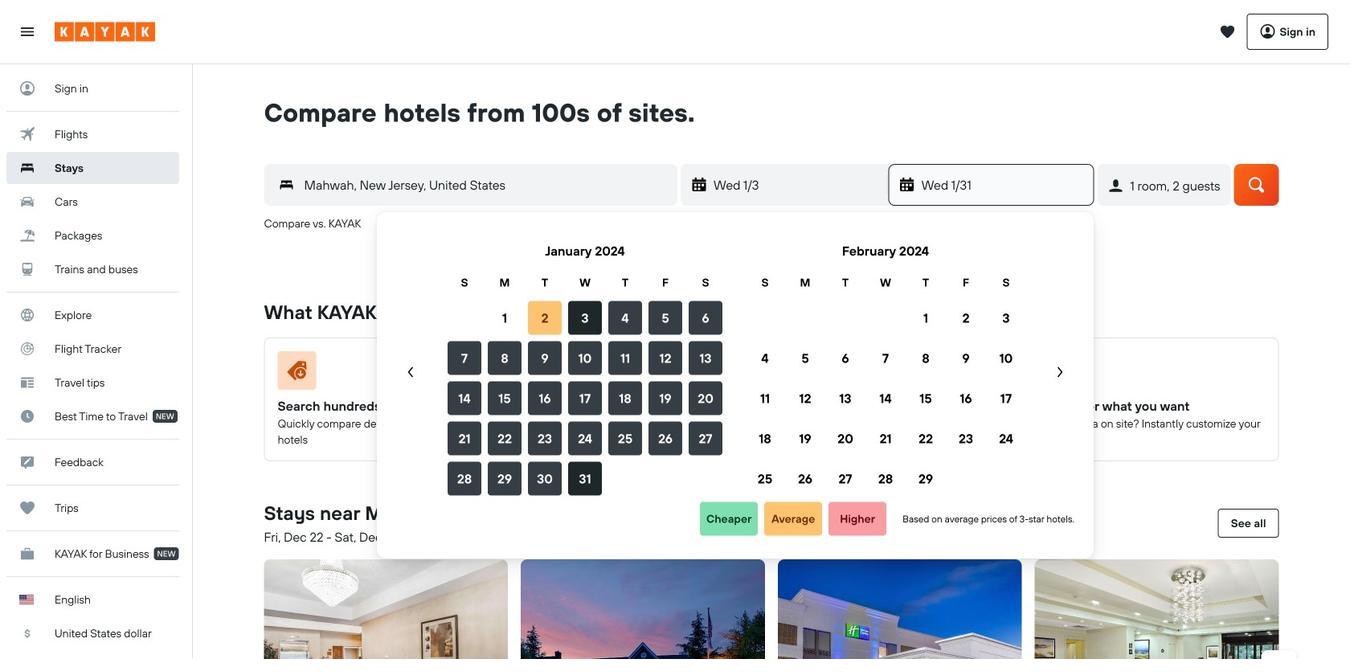Task type: locate. For each thing, give the bounding box(es) containing it.
item 5 of 8 group
[[1286, 553, 1351, 659]]

item 4 of 8 group
[[1029, 553, 1286, 659]]

figure
[[278, 351, 488, 396], [535, 351, 745, 396], [792, 351, 1003, 396], [1049, 351, 1260, 396]]

0 horizontal spatial grid
[[445, 232, 726, 499]]

end date calendar input element
[[396, 232, 1075, 499]]

row
[[445, 273, 726, 291], [745, 273, 1027, 291], [445, 298, 726, 338], [745, 298, 1027, 338], [445, 338, 726, 378], [745, 338, 1027, 378], [445, 378, 726, 419], [745, 378, 1027, 419], [445, 419, 726, 459], [745, 419, 1027, 459], [445, 459, 726, 499], [745, 459, 1027, 499]]

item 2 of 8 group
[[515, 553, 772, 659]]

grid
[[445, 232, 726, 499], [745, 232, 1027, 499]]

None search field
[[240, 129, 1304, 261]]

3 figure from the left
[[792, 351, 1003, 396]]

2 figure from the left
[[535, 351, 745, 396]]

next month image
[[1053, 364, 1069, 380]]

1 horizontal spatial grid
[[745, 232, 1027, 499]]

navigation menu image
[[19, 24, 35, 40]]

1 grid from the left
[[445, 232, 726, 499]]



Task type: vqa. For each thing, say whether or not it's contained in the screenshot.
search for packages image
no



Task type: describe. For each thing, give the bounding box(es) containing it.
1 figure from the left
[[278, 351, 488, 396]]

Enter a city, hotel, airport or landmark text field
[[295, 174, 677, 196]]

2 grid from the left
[[745, 232, 1027, 499]]

previous month image
[[403, 364, 419, 380]]

item 3 of 8 group
[[772, 553, 1029, 659]]

4 figure from the left
[[1049, 351, 1260, 396]]

item 1 of 8 group
[[258, 553, 515, 659]]

united states (english) image
[[19, 595, 34, 605]]



